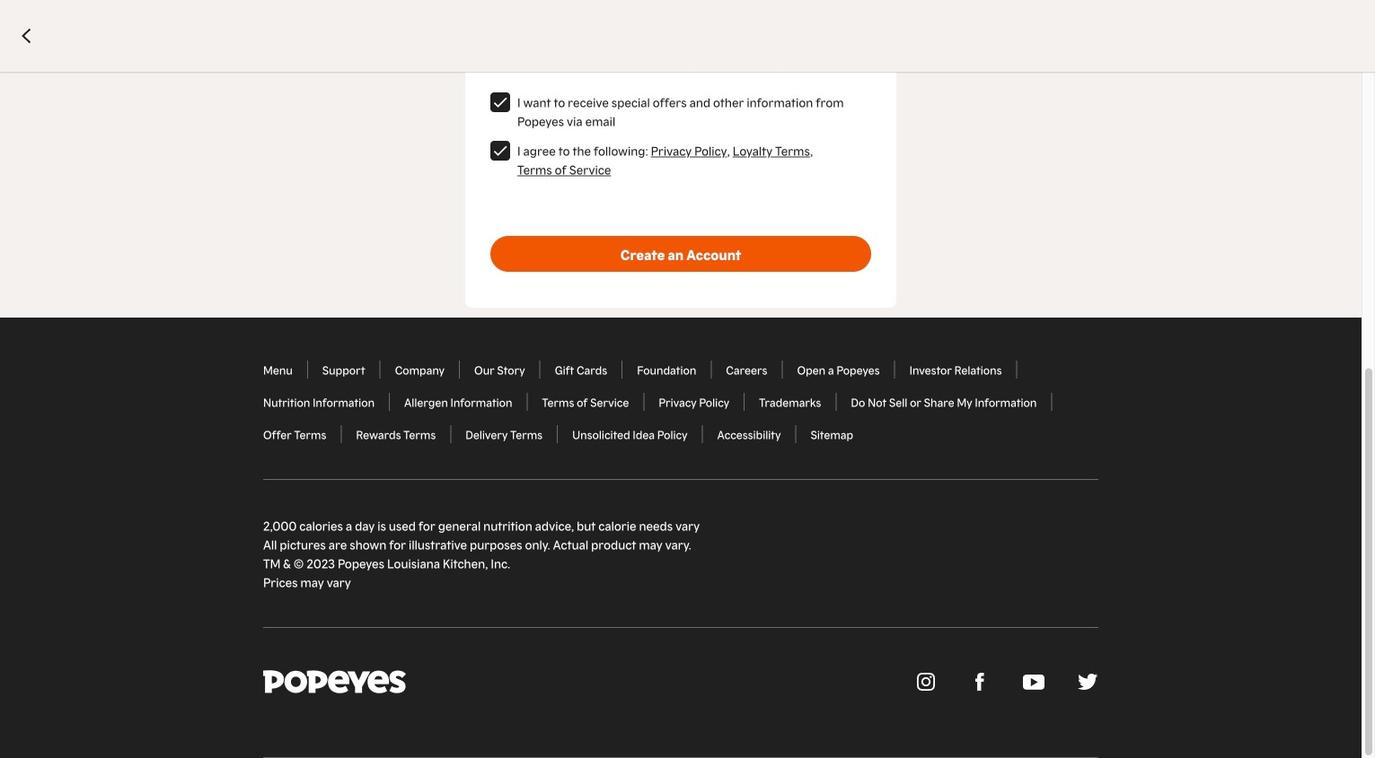Task type: locate. For each thing, give the bounding box(es) containing it.
back image
[[18, 27, 36, 45], [22, 28, 31, 43]]

twitter image
[[1078, 675, 1098, 691]]

facebook image
[[969, 672, 991, 693], [975, 674, 984, 692]]

youtube image
[[1023, 672, 1045, 693]]

instagram image
[[915, 672, 937, 693]]



Task type: vqa. For each thing, say whether or not it's contained in the screenshot.
Instagram icon
yes



Task type: describe. For each thing, give the bounding box(es) containing it.
twitter image
[[1077, 672, 1098, 693]]



